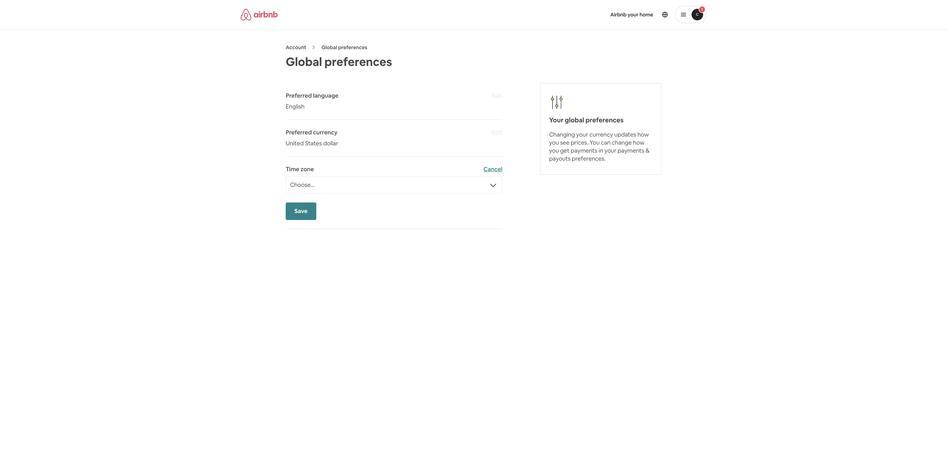 Task type: locate. For each thing, give the bounding box(es) containing it.
0 vertical spatial edit
[[492, 92, 503, 99]]

get
[[561, 147, 570, 154]]

global
[[565, 116, 585, 124]]

english
[[286, 103, 305, 110]]

zone
[[301, 165, 314, 173]]

preferences
[[338, 44, 368, 51], [325, 54, 392, 69], [586, 116, 624, 124]]

preferred for english
[[286, 92, 312, 99]]

global right account
[[322, 44, 337, 51]]

1 vertical spatial edit button
[[492, 129, 503, 137]]

currency inside preferred currency united states dollar
[[313, 129, 338, 136]]

you left see
[[549, 139, 559, 146]]

airbnb your home link
[[606, 7, 658, 22]]

profile element
[[483, 0, 707, 29]]

currency
[[313, 129, 338, 136], [590, 131, 613, 138]]

account link
[[286, 44, 306, 51]]

you up payouts
[[549, 147, 559, 154]]

save button
[[286, 203, 317, 220]]

0 vertical spatial how
[[638, 131, 649, 138]]

global down account
[[286, 54, 322, 69]]

you
[[549, 139, 559, 146], [549, 147, 559, 154]]

currency inside changing your currency updates how you see prices. you can change how you get payments in your payments & payouts preferences.
[[590, 131, 613, 138]]

how down updates
[[633, 139, 645, 146]]

2 edit button from the top
[[492, 129, 503, 137]]

your
[[628, 11, 639, 18], [577, 131, 589, 138], [605, 147, 617, 154]]

time
[[286, 165, 300, 173]]

payments
[[571, 147, 598, 154], [618, 147, 645, 154]]

preferred
[[286, 92, 312, 99], [286, 129, 312, 136]]

0 vertical spatial global
[[322, 44, 337, 51]]

1 preferred from the top
[[286, 92, 312, 99]]

how
[[638, 131, 649, 138], [633, 139, 645, 146]]

1 horizontal spatial payments
[[618, 147, 645, 154]]

2 vertical spatial your
[[605, 147, 617, 154]]

how up &
[[638, 131, 649, 138]]

2 horizontal spatial your
[[628, 11, 639, 18]]

global preferences
[[322, 44, 368, 51], [286, 54, 392, 69]]

0 vertical spatial edit button
[[492, 92, 503, 100]]

payments down "prices."
[[571, 147, 598, 154]]

save
[[295, 207, 308, 215]]

your inside the profile element
[[628, 11, 639, 18]]

1 button
[[676, 6, 707, 23]]

airbnb
[[611, 11, 627, 18]]

airbnb your home
[[611, 11, 654, 18]]

in
[[599, 147, 604, 154]]

1 edit from the top
[[492, 92, 503, 99]]

your down can
[[605, 147, 617, 154]]

1 vertical spatial global
[[286, 54, 322, 69]]

2 payments from the left
[[618, 147, 645, 154]]

edit
[[492, 92, 503, 99], [492, 129, 503, 136]]

0 vertical spatial your
[[628, 11, 639, 18]]

0 vertical spatial you
[[549, 139, 559, 146]]

edit for preferred language english
[[492, 92, 503, 99]]

changing your currency updates how you see prices. you can change how you get payments in your payments & payouts preferences.
[[549, 131, 650, 162]]

your left home
[[628, 11, 639, 18]]

cancel
[[484, 165, 503, 173]]

0 horizontal spatial payments
[[571, 147, 598, 154]]

1 horizontal spatial currency
[[590, 131, 613, 138]]

see
[[561, 139, 570, 146]]

preferred up united
[[286, 129, 312, 136]]

global
[[322, 44, 337, 51], [286, 54, 322, 69]]

preferred for united
[[286, 129, 312, 136]]

2 edit from the top
[[492, 129, 503, 136]]

1 payments from the left
[[571, 147, 598, 154]]

1 vertical spatial how
[[633, 139, 645, 146]]

cancel button
[[484, 165, 503, 173]]

0 vertical spatial global preferences
[[322, 44, 368, 51]]

your global preferences
[[549, 116, 624, 124]]

preferred inside preferred language english
[[286, 92, 312, 99]]

1 vertical spatial you
[[549, 147, 559, 154]]

dollar
[[323, 139, 338, 147]]

edit button for preferred language english
[[492, 92, 503, 100]]

currency up dollar
[[313, 129, 338, 136]]

updates
[[615, 131, 637, 138]]

1 vertical spatial edit
[[492, 129, 503, 136]]

0 horizontal spatial currency
[[313, 129, 338, 136]]

your
[[549, 116, 564, 124]]

2 preferred from the top
[[286, 129, 312, 136]]

0 vertical spatial preferred
[[286, 92, 312, 99]]

payments down change
[[618, 147, 645, 154]]

edit button
[[492, 92, 503, 100], [492, 129, 503, 137]]

change
[[612, 139, 632, 146]]

preferred up english
[[286, 92, 312, 99]]

united
[[286, 139, 304, 147]]

2 vertical spatial preferences
[[586, 116, 624, 124]]

&
[[646, 147, 650, 154]]

edit for preferred currency united states dollar
[[492, 129, 503, 136]]

your up "prices."
[[577, 131, 589, 138]]

0 horizontal spatial your
[[577, 131, 589, 138]]

1 vertical spatial your
[[577, 131, 589, 138]]

preferred inside preferred currency united states dollar
[[286, 129, 312, 136]]

currency up can
[[590, 131, 613, 138]]

1 edit button from the top
[[492, 92, 503, 100]]

1 vertical spatial preferred
[[286, 129, 312, 136]]



Task type: vqa. For each thing, say whether or not it's contained in the screenshot.
the middle your
yes



Task type: describe. For each thing, give the bounding box(es) containing it.
prices.
[[571, 139, 589, 146]]

preferences.
[[572, 155, 606, 162]]

states
[[305, 139, 322, 147]]

edit button for preferred currency united states dollar
[[492, 129, 503, 137]]

time zone
[[286, 165, 314, 173]]

you
[[590, 139, 600, 146]]

preferred currency united states dollar
[[286, 129, 338, 147]]

preferred language english
[[286, 92, 339, 110]]

1
[[702, 7, 703, 12]]

home
[[640, 11, 654, 18]]

changing
[[549, 131, 575, 138]]

1 vertical spatial preferences
[[325, 54, 392, 69]]

your for airbnb
[[628, 11, 639, 18]]

account
[[286, 44, 306, 51]]

1 you from the top
[[549, 139, 559, 146]]

0 vertical spatial preferences
[[338, 44, 368, 51]]

1 vertical spatial global preferences
[[286, 54, 392, 69]]

payouts
[[549, 155, 571, 162]]

language
[[313, 92, 339, 99]]

2 you from the top
[[549, 147, 559, 154]]

your for changing
[[577, 131, 589, 138]]

can
[[601, 139, 611, 146]]

1 horizontal spatial your
[[605, 147, 617, 154]]



